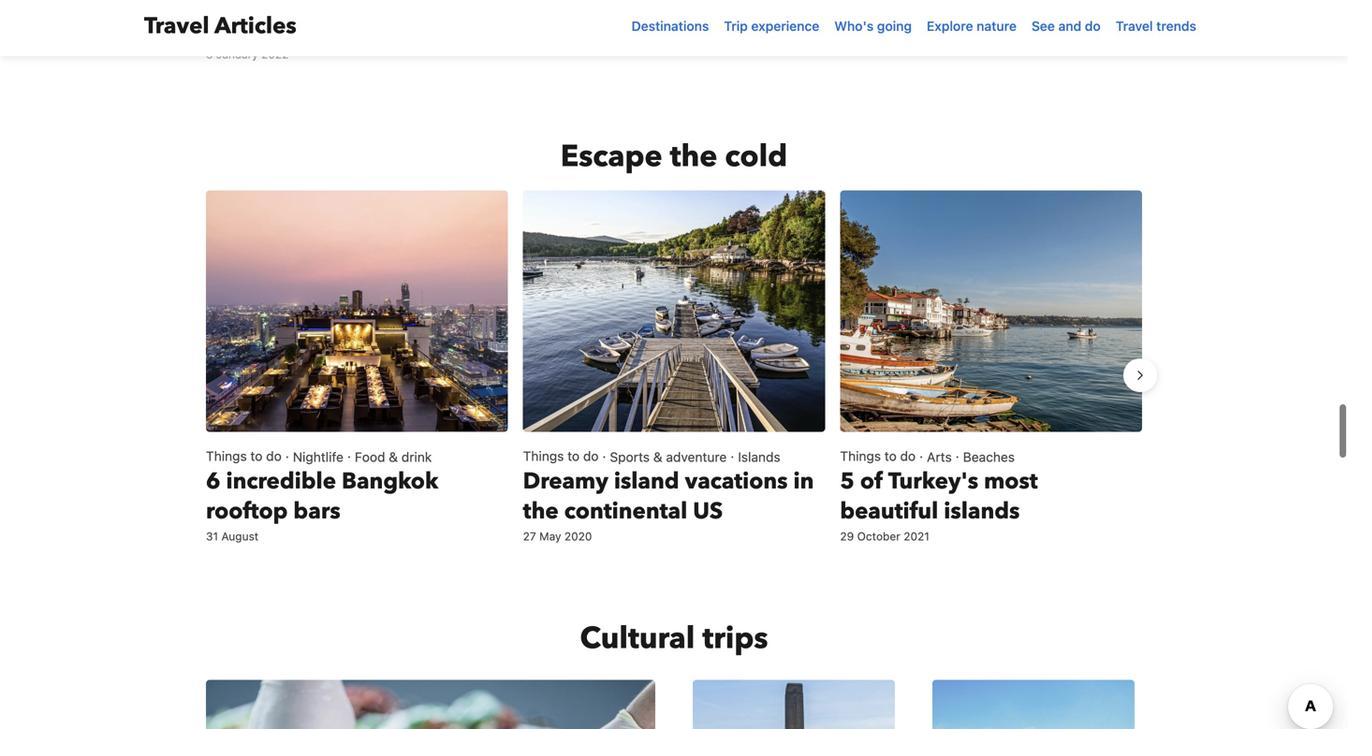 Task type: describe. For each thing, give the bounding box(es) containing it.
articles
[[215, 11, 297, 42]]

& for adventure
[[654, 450, 663, 465]]

5 of turkey's most beautiful islands 29 october 2021
[[840, 467, 1038, 543]]

to for island
[[568, 449, 580, 464]]

best
[[339, 0, 386, 15]]

january
[[216, 48, 258, 61]]

who's going
[[835, 18, 912, 34]]

trip experience link
[[717, 9, 827, 43]]

travel for travel trends
[[1116, 18, 1154, 34]]

most
[[985, 467, 1038, 497]]

2020
[[565, 530, 592, 543]]

see and do
[[1032, 18, 1101, 34]]

turkey's
[[889, 467, 979, 497]]

things for 6
[[206, 449, 247, 464]]

31
[[206, 530, 218, 543]]

2021
[[904, 530, 930, 543]]

6 incredible bangkok rooftop bars 31 august
[[206, 467, 439, 543]]

29
[[840, 530, 854, 543]]

things for 5
[[840, 449, 881, 464]]

trip experience
[[724, 18, 820, 34]]

food & drink
[[355, 450, 432, 465]]

6
[[206, 467, 221, 497]]

escape
[[561, 136, 663, 177]]

things for dreamy
[[523, 449, 564, 464]]

incredible
[[226, 467, 336, 497]]

the
[[206, 0, 246, 15]]

who's going link
[[827, 9, 920, 43]]

things to do for 6
[[206, 449, 282, 464]]

things to do for dreamy
[[523, 449, 599, 464]]

1 horizontal spatial the
[[670, 136, 718, 177]]

travel trends link
[[1109, 9, 1205, 43]]

escape the cold
[[561, 136, 788, 177]]

see and do link
[[1025, 9, 1109, 43]]

october
[[858, 530, 901, 543]]

see
[[1032, 18, 1055, 34]]

do for 6 incredible bangkok rooftop bars
[[266, 449, 282, 464]]

region containing 6 incredible bangkok rooftop bars
[[191, 183, 1158, 568]]

ice
[[486, 0, 517, 15]]

& for drink
[[389, 450, 398, 465]]

explore nature link
[[920, 9, 1025, 43]]

dreamy island vacations in the continental us 27 may 2020
[[523, 467, 814, 543]]

explore
[[927, 18, 974, 34]]

adventure
[[666, 450, 727, 465]]

us
[[693, 497, 723, 527]]

beautiful
[[840, 497, 939, 527]]

3
[[206, 48, 213, 61]]

cold
[[725, 136, 788, 177]]

nature
[[977, 18, 1017, 34]]



Task type: vqa. For each thing, say whether or not it's contained in the screenshot.
The world's best outdoor ice rinks 3 January 2022
yes



Task type: locate. For each thing, give the bounding box(es) containing it.
world's
[[252, 0, 333, 15]]

1 horizontal spatial things
[[523, 449, 564, 464]]

rooftop
[[206, 497, 288, 527]]

things up dreamy
[[523, 449, 564, 464]]

in
[[794, 467, 814, 497]]

cultural
[[580, 619, 695, 660]]

0 horizontal spatial &
[[389, 450, 398, 465]]

0 horizontal spatial things to do
[[206, 449, 282, 464]]

travel for travel articles
[[144, 11, 209, 42]]

0 horizontal spatial the
[[523, 497, 559, 527]]

trips
[[703, 619, 768, 660]]

1 things from the left
[[206, 449, 247, 464]]

2 things to do from the left
[[523, 449, 599, 464]]

1 horizontal spatial travel
[[1116, 18, 1154, 34]]

do up incredible
[[266, 449, 282, 464]]

and
[[1059, 18, 1082, 34]]

to up dreamy
[[568, 449, 580, 464]]

cultural trips
[[580, 619, 768, 660]]

2 & from the left
[[654, 450, 663, 465]]

bars
[[294, 497, 341, 527]]

1 to from the left
[[251, 449, 263, 464]]

1 horizontal spatial &
[[654, 450, 663, 465]]

0 vertical spatial the
[[670, 136, 718, 177]]

of
[[861, 467, 884, 497]]

may
[[540, 530, 562, 543]]

islands
[[944, 497, 1020, 527]]

who's
[[835, 18, 874, 34]]

1 & from the left
[[389, 450, 398, 465]]

1 vertical spatial the
[[523, 497, 559, 527]]

0 horizontal spatial travel
[[144, 11, 209, 42]]

the up may
[[523, 497, 559, 527]]

dreamy
[[523, 467, 609, 497]]

nightlife
[[293, 450, 344, 465]]

do
[[1085, 18, 1101, 34], [266, 449, 282, 464], [583, 449, 599, 464], [901, 449, 916, 464]]

things to do up of
[[840, 449, 916, 464]]

things to do up 6
[[206, 449, 282, 464]]

2 things from the left
[[523, 449, 564, 464]]

things up of
[[840, 449, 881, 464]]

continental
[[565, 497, 688, 527]]

trip
[[724, 18, 748, 34]]

outdoor
[[392, 0, 480, 15]]

travel up 3
[[144, 11, 209, 42]]

1 things to do from the left
[[206, 449, 282, 464]]

& up island
[[654, 450, 663, 465]]

do up dreamy
[[583, 449, 599, 464]]

travel trends
[[1116, 18, 1197, 34]]

do left the arts
[[901, 449, 916, 464]]

going
[[877, 18, 912, 34]]

3 things to do from the left
[[840, 449, 916, 464]]

2 horizontal spatial things
[[840, 449, 881, 464]]

2022
[[261, 48, 289, 61]]

things
[[206, 449, 247, 464], [523, 449, 564, 464], [840, 449, 881, 464]]

the left cold
[[670, 136, 718, 177]]

experience
[[752, 18, 820, 34]]

island
[[614, 467, 680, 497]]

explore nature
[[927, 18, 1017, 34]]

beaches
[[964, 450, 1015, 465]]

&
[[389, 450, 398, 465], [654, 450, 663, 465]]

0 horizontal spatial things
[[206, 449, 247, 464]]

vacations
[[685, 467, 788, 497]]

sports
[[610, 450, 650, 465]]

to left the arts
[[885, 449, 897, 464]]

food
[[355, 450, 385, 465]]

3 to from the left
[[885, 449, 897, 464]]

2 horizontal spatial things to do
[[840, 449, 916, 464]]

arts
[[927, 450, 952, 465]]

to
[[251, 449, 263, 464], [568, 449, 580, 464], [885, 449, 897, 464]]

to up incredible
[[251, 449, 263, 464]]

do for 5 of turkey's most beautiful islands
[[901, 449, 916, 464]]

region
[[191, 183, 1158, 568]]

the
[[670, 136, 718, 177], [523, 497, 559, 527]]

drink
[[402, 450, 432, 465]]

sports & adventure
[[610, 450, 727, 465]]

travel articles
[[144, 11, 297, 42]]

2 horizontal spatial to
[[885, 449, 897, 464]]

5
[[840, 467, 855, 497]]

bangkok
[[342, 467, 439, 497]]

destinations link
[[624, 9, 717, 43]]

august
[[221, 530, 259, 543]]

travel left trends
[[1116, 18, 1154, 34]]

islands
[[738, 450, 781, 465]]

do for dreamy island vacations in the continental us
[[583, 449, 599, 464]]

1 horizontal spatial to
[[568, 449, 580, 464]]

0 horizontal spatial to
[[251, 449, 263, 464]]

trends
[[1157, 18, 1197, 34]]

to for incredible
[[251, 449, 263, 464]]

to for of
[[885, 449, 897, 464]]

rinks
[[206, 14, 259, 45]]

destinations
[[632, 18, 709, 34]]

3 things from the left
[[840, 449, 881, 464]]

27
[[523, 530, 536, 543]]

do right and
[[1085, 18, 1101, 34]]

things up 6
[[206, 449, 247, 464]]

2 to from the left
[[568, 449, 580, 464]]

1 horizontal spatial things to do
[[523, 449, 599, 464]]

the inside dreamy island vacations in the continental us 27 may 2020
[[523, 497, 559, 527]]

things to do
[[206, 449, 282, 464], [523, 449, 599, 464], [840, 449, 916, 464]]

the world's best outdoor ice rinks 3 january 2022
[[206, 0, 517, 61]]

things to do up dreamy
[[523, 449, 599, 464]]

travel
[[144, 11, 209, 42], [1116, 18, 1154, 34]]

& left "drink"
[[389, 450, 398, 465]]

things to do for 5
[[840, 449, 916, 464]]



